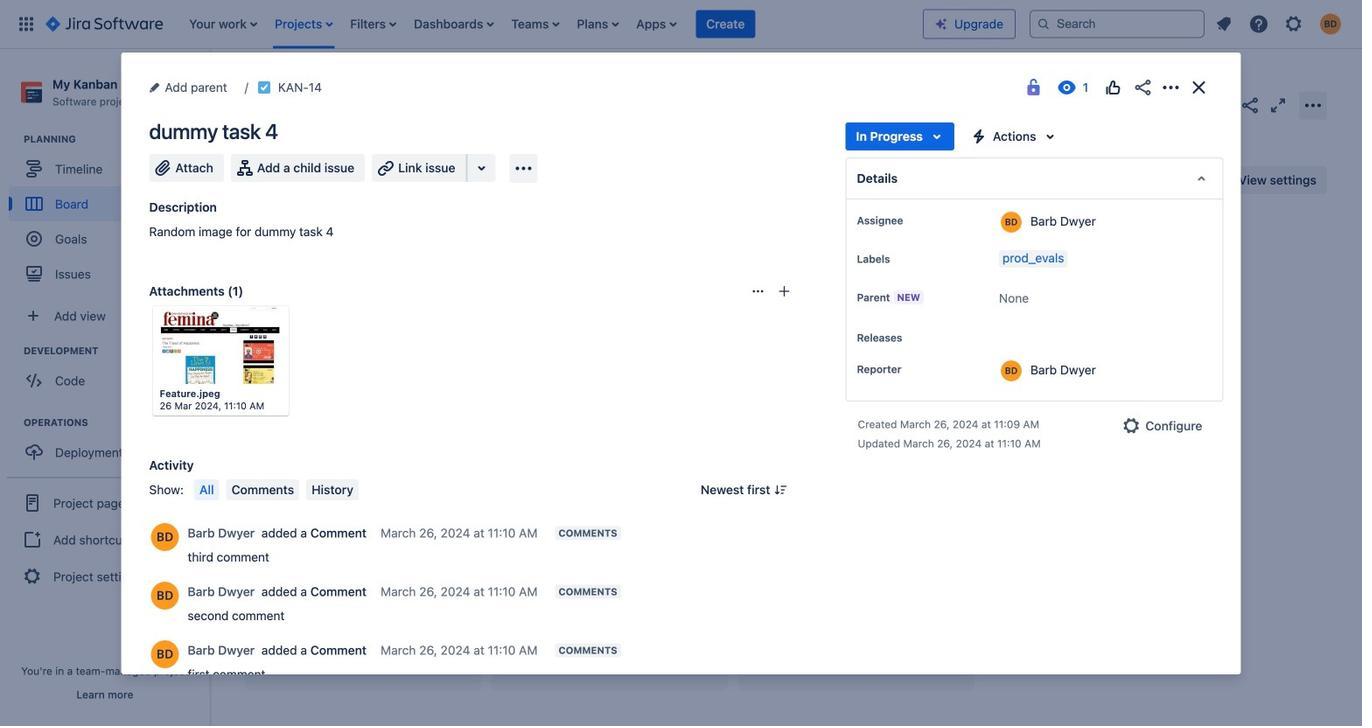 Task type: describe. For each thing, give the bounding box(es) containing it.
more options for attachments image
[[751, 284, 765, 298]]

4 list item from the left
[[409, 0, 499, 49]]

search image
[[1037, 17, 1051, 31]]

reporter pin to top. only you can see pinned fields. image
[[905, 362, 919, 376]]

more information about barb dwyer image for second copy link to comment icon from the bottom of the page
[[151, 523, 179, 551]]

actions image
[[1161, 77, 1182, 98]]

1 heading from the top
[[24, 132, 209, 146]]

task image
[[257, 81, 271, 95]]

1 horizontal spatial more information about barb dwyer image
[[1001, 361, 1022, 382]]

add people image
[[431, 170, 452, 191]]

more image
[[260, 314, 281, 335]]

more information about barb dwyer image for copy link to comment image
[[151, 641, 179, 669]]

2 copy link to comment image from the top
[[625, 584, 639, 598]]

copy link to issue image
[[319, 80, 333, 94]]

goal image
[[26, 231, 42, 247]]

1 copy link to comment image from the top
[[625, 525, 639, 539]]

8 list item from the left
[[696, 0, 756, 49]]

0 horizontal spatial more information about barb dwyer image
[[151, 582, 179, 610]]

0 horizontal spatial list
[[181, 0, 923, 49]]

2 list item from the left
[[270, 0, 338, 49]]

add app image
[[513, 158, 534, 179]]

Search field
[[1030, 10, 1205, 38]]

1 list item from the left
[[184, 0, 263, 49]]



Task type: locate. For each thing, give the bounding box(es) containing it.
more information about barb dwyer image
[[1001, 361, 1022, 382], [151, 582, 179, 610]]

5 list item from the left
[[506, 0, 565, 49]]

list
[[181, 0, 923, 49], [1209, 8, 1352, 40]]

1 vertical spatial copy link to comment image
[[625, 584, 639, 598]]

None search field
[[1030, 10, 1205, 38]]

heading
[[24, 132, 209, 146], [24, 344, 209, 358], [24, 416, 209, 430]]

0 vertical spatial more information about barb dwyer image
[[1001, 212, 1022, 233]]

1 vertical spatial more information about barb dwyer image
[[151, 523, 179, 551]]

primary element
[[11, 0, 923, 49]]

2 heading from the top
[[24, 344, 209, 358]]

2 vertical spatial heading
[[24, 416, 209, 430]]

banner
[[0, 0, 1363, 49]]

0 vertical spatial heading
[[24, 132, 209, 146]]

enter full screen image
[[1268, 95, 1289, 116]]

3 list item from the left
[[345, 0, 402, 49]]

vote options: no one has voted for this issue yet. image
[[1103, 77, 1124, 98]]

details element
[[846, 158, 1224, 200]]

Search this board text field
[[246, 165, 328, 196]]

link web pages and more image
[[471, 158, 492, 179]]

1 horizontal spatial list
[[1209, 8, 1352, 40]]

copy link to comment image
[[625, 525, 639, 539], [625, 584, 639, 598]]

1 vertical spatial more information about barb dwyer image
[[151, 582, 179, 610]]

6 list item from the left
[[572, 0, 624, 49]]

jira software image
[[46, 14, 163, 35], [46, 14, 163, 35]]

download image
[[231, 314, 252, 335]]

menu bar
[[191, 480, 362, 501]]

sidebar element
[[0, 49, 210, 726]]

group
[[9, 132, 209, 297], [9, 344, 209, 404], [9, 416, 209, 475], [7, 477, 203, 601]]

1 vertical spatial heading
[[24, 344, 209, 358]]

add attachment image
[[778, 284, 792, 298]]

labels pin to top. only you can see pinned fields. image
[[894, 252, 908, 266]]

copy link to comment image
[[625, 642, 639, 656]]

0 vertical spatial more information about barb dwyer image
[[1001, 361, 1022, 382]]

more information about barb dwyer image
[[1001, 212, 1022, 233], [151, 523, 179, 551], [151, 641, 179, 669]]

close image
[[1189, 77, 1210, 98]]

list item
[[184, 0, 263, 49], [270, 0, 338, 49], [345, 0, 402, 49], [409, 0, 499, 49], [506, 0, 565, 49], [572, 0, 624, 49], [631, 0, 682, 49], [696, 0, 756, 49]]

3 heading from the top
[[24, 416, 209, 430]]

2 vertical spatial more information about barb dwyer image
[[151, 641, 179, 669]]

7 list item from the left
[[631, 0, 682, 49]]

dialog
[[121, 53, 1241, 726]]

0 vertical spatial copy link to comment image
[[625, 525, 639, 539]]

assignee pin to top. only you can see pinned fields. image
[[907, 214, 921, 228]]



Task type: vqa. For each thing, say whether or not it's contained in the screenshot.
fourth cell from the bottom
no



